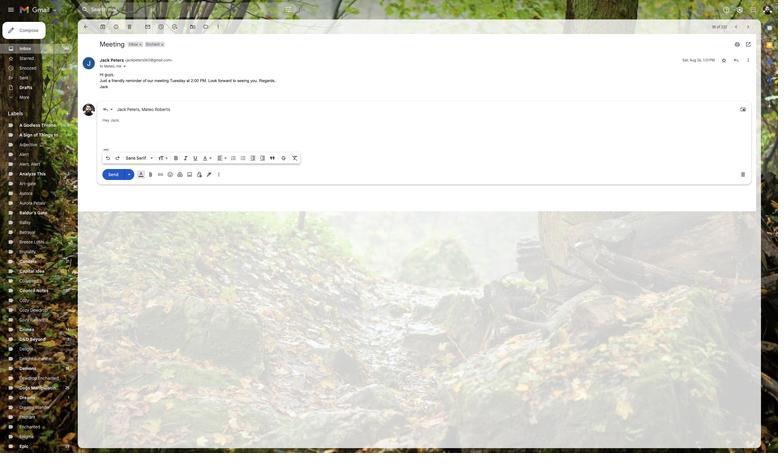 Task type: describe. For each thing, give the bounding box(es) containing it.
a godless throne
[[19, 123, 56, 128]]

insert link ‪(⌘k)‬ image
[[157, 171, 164, 178]]

show details image
[[123, 64, 126, 68]]

council notes link
[[19, 288, 48, 293]]

gmail image
[[19, 4, 53, 16]]

delight for delight sunshine
[[19, 356, 33, 361]]

type of response image
[[102, 106, 109, 112]]

dogs manipulating time
[[19, 385, 69, 391]]

just
[[100, 78, 107, 83]]

send button
[[102, 169, 124, 180]]

sans serif option
[[125, 155, 149, 161]]

come
[[59, 132, 71, 138]]

146
[[63, 46, 69, 51]]

1 vertical spatial enchanted
[[19, 424, 40, 430]]

aurora for aurora petals
[[19, 200, 32, 206]]

cozy for cozy radiance
[[19, 317, 29, 323]]

older image
[[745, 24, 752, 30]]

show trimmed content image
[[102, 148, 110, 151]]

demons link
[[19, 366, 36, 371]]

council notes
[[19, 288, 48, 293]]

candela
[[19, 259, 37, 264]]

1 for capital idea
[[68, 269, 69, 273]]

numbered list ‪(⌘⇧7)‬ image
[[230, 155, 237, 161]]

back to inbox image
[[83, 24, 89, 30]]

brutality
[[19, 249, 36, 254]]

jack peters < jackpeters260@gmail.com >
[[100, 57, 172, 63]]

a for a sign of things to come
[[19, 132, 22, 138]]

a sign of things to come
[[19, 132, 71, 138]]

capital
[[19, 268, 34, 274]]

baldur's gate link
[[19, 210, 47, 216]]

drafts link
[[19, 85, 32, 90]]

starred
[[19, 56, 34, 61]]

wander
[[35, 405, 50, 410]]

candela link
[[19, 259, 37, 264]]

this
[[37, 171, 46, 177]]

dewdrop enchanted
[[19, 375, 59, 381]]

0 vertical spatial of
[[717, 24, 721, 29]]

jack inside hi guys, just a friendly reminder of our meeting tuesday at 2:00 pm. look forward to seeing you. regards, jack
[[100, 85, 108, 89]]

sign
[[23, 132, 32, 138]]

petals
[[33, 200, 45, 206]]

analyze this
[[19, 171, 46, 177]]

labels navigation
[[0, 19, 78, 453]]

aurora link
[[19, 191, 32, 196]]

epic
[[19, 444, 28, 449]]

indent more ‪(⌘])‬ image
[[260, 155, 266, 161]]

dewdrop enchanted link
[[19, 375, 59, 381]]

gate
[[27, 181, 36, 186]]

insert signature image
[[206, 171, 212, 178]]

redo ‪(⌘y)‬ image
[[115, 155, 121, 161]]

Message Body text field
[[102, 117, 746, 143]]

dogs manipulating time link
[[19, 385, 69, 391]]

collapse link
[[19, 278, 36, 284]]

undo ‪(⌘z)‬ image
[[105, 155, 111, 161]]

strikethrough ‪(⌘⇧x)‬ image
[[281, 155, 287, 161]]

at
[[186, 78, 190, 83]]

godless
[[23, 123, 40, 128]]

seeing
[[237, 78, 249, 83]]

1 vertical spatial alert
[[31, 161, 40, 167]]

crimes
[[19, 327, 34, 332]]

indent less ‪(⌘[)‬ image
[[250, 155, 256, 161]]

underline ‪(⌘u)‬ image
[[192, 155, 199, 161]]

inbox button
[[128, 42, 139, 47]]

enigma link
[[19, 434, 34, 439]]

hey jack,
[[102, 118, 120, 123]]

Search mail text field
[[91, 7, 268, 13]]

capital idea
[[19, 268, 44, 274]]

delight for delight link
[[19, 346, 33, 352]]

aurora for aurora link
[[19, 191, 32, 196]]

analyze
[[19, 171, 36, 177]]

add to tasks image
[[171, 24, 178, 30]]

aurora petals
[[19, 200, 45, 206]]

peters for ,
[[127, 107, 139, 112]]

1:01 pm
[[703, 58, 715, 62]]

more options image
[[217, 171, 221, 178]]

to inside the 'labels' navigation
[[54, 132, 58, 138]]

, for mateo
[[114, 64, 115, 68]]

mark as unread image
[[145, 24, 151, 30]]

epic link
[[19, 444, 28, 449]]

support image
[[723, 6, 730, 13]]

26,
[[697, 58, 702, 62]]

a for a godless throne
[[19, 123, 22, 128]]

insert photo image
[[187, 171, 193, 178]]

>
[[171, 58, 172, 62]]

more
[[19, 95, 29, 100]]

snoozed
[[19, 65, 36, 71]]

meeting
[[100, 40, 125, 48]]

dreamy wander
[[19, 405, 50, 410]]

0 vertical spatial dewdrop
[[30, 307, 48, 313]]

to inside hi guys, just a friendly reminder of our meeting tuesday at 2:00 pm. look forward to seeing you. regards, jack
[[233, 78, 236, 83]]

baldur's gate
[[19, 210, 47, 216]]

1 for baldur's gate
[[68, 210, 69, 215]]

delight sunshine
[[19, 356, 52, 361]]

dreamy wander link
[[19, 405, 50, 410]]

forward
[[218, 78, 232, 83]]

compose
[[19, 28, 38, 33]]

cozy for cozy link
[[19, 298, 29, 303]]

enchanted link
[[19, 424, 40, 430]]

18
[[66, 366, 69, 371]]

drafts
[[19, 85, 32, 90]]

dreams
[[19, 395, 35, 400]]

attach files image
[[148, 171, 154, 178]]

demons
[[19, 366, 36, 371]]

, for peters
[[139, 107, 141, 112]]

advanced search options image
[[282, 3, 294, 16]]

labels heading
[[8, 111, 64, 117]]

23
[[65, 444, 69, 448]]

hey
[[102, 118, 109, 123]]

insert emoji ‪(⌘⇧2)‬ image
[[167, 171, 173, 178]]

not starred image
[[721, 57, 727, 63]]

jack,
[[111, 118, 120, 123]]

1 for dreams
[[68, 395, 69, 400]]

quote ‪(⌘⇧9)‬ image
[[269, 155, 275, 161]]

toggle confidential mode image
[[196, 171, 202, 178]]

delight sunshine link
[[19, 356, 52, 361]]

enchant link
[[19, 414, 35, 420]]

delete image
[[126, 24, 133, 30]]

analyze this link
[[19, 171, 46, 177]]



Task type: locate. For each thing, give the bounding box(es) containing it.
1 horizontal spatial alert
[[31, 161, 40, 167]]

alert, alert link
[[19, 161, 40, 167]]

0 vertical spatial enchant
[[146, 42, 160, 47]]

alert, alert
[[19, 161, 40, 167]]

ballsy
[[19, 220, 31, 225]]

2 1 from the top
[[68, 171, 69, 176]]

0 vertical spatial jack
[[100, 57, 110, 63]]

0 horizontal spatial alert
[[19, 152, 29, 157]]

inbox up starred
[[19, 46, 31, 51]]

alert
[[19, 152, 29, 157], [31, 161, 40, 167]]

aug
[[690, 58, 696, 62]]

1 vertical spatial ,
[[139, 107, 141, 112]]

of
[[717, 24, 721, 29], [143, 78, 146, 83], [34, 132, 38, 138]]

enchant for enchant link
[[19, 414, 35, 420]]

inbox inside button
[[129, 42, 138, 47]]

inbox inside the 'labels' navigation
[[19, 46, 31, 51]]

enchant down dreamy
[[19, 414, 35, 420]]

2 horizontal spatial to
[[233, 78, 236, 83]]

<
[[125, 58, 127, 62]]

notes
[[36, 288, 48, 293]]

jack peters cell
[[100, 57, 172, 63]]

0 vertical spatial 21
[[66, 259, 69, 264]]

adjective link
[[19, 142, 37, 147]]

cozy down cozy link
[[19, 307, 29, 313]]

peters up me
[[111, 57, 124, 63]]

d&d beyond link
[[19, 337, 46, 342]]

0 vertical spatial alert
[[19, 152, 29, 157]]

guys,
[[105, 72, 114, 77]]

betrayal
[[19, 230, 35, 235]]

jack up "jack,"
[[117, 107, 126, 112]]

lush
[[34, 239, 43, 245]]

look
[[208, 78, 217, 83]]

0 horizontal spatial mateo
[[104, 64, 114, 68]]

,
[[114, 64, 115, 68], [139, 107, 141, 112]]

1 horizontal spatial enchant
[[146, 42, 160, 47]]

adjective
[[19, 142, 37, 147]]

our
[[147, 78, 153, 83]]

1 vertical spatial mateo
[[142, 107, 154, 112]]

bulleted list ‪(⌘⇧8)‬ image
[[240, 155, 246, 161]]

bold ‪(⌘b)‬ image
[[173, 155, 179, 161]]

archive image
[[100, 24, 106, 30]]

of inside the 'labels' navigation
[[34, 132, 38, 138]]

4
[[67, 123, 69, 127]]

of inside hi guys, just a friendly reminder of our meeting tuesday at 2:00 pm. look forward to seeing you. regards, jack
[[143, 78, 146, 83]]

regards,
[[259, 78, 276, 83]]

1 horizontal spatial to
[[100, 64, 103, 68]]

alert link
[[19, 152, 29, 157]]

1 down 25
[[68, 395, 69, 400]]

delight
[[19, 346, 33, 352], [19, 356, 33, 361]]

cozy dewdrop
[[19, 307, 48, 313]]

2 aurora from the top
[[19, 200, 32, 206]]

alert,
[[19, 161, 30, 167]]

1 delight from the top
[[19, 346, 33, 352]]

4 1 from the top
[[68, 269, 69, 273]]

to
[[100, 64, 103, 68], [233, 78, 236, 83], [54, 132, 58, 138]]

dogs
[[19, 385, 30, 391]]

dewdrop up the radiance
[[30, 307, 48, 313]]

of right sign
[[34, 132, 38, 138]]

newer image
[[733, 24, 739, 30]]

settings image
[[736, 6, 744, 13]]

cozy down council at the left bottom of the page
[[19, 298, 29, 303]]

1 cozy from the top
[[19, 298, 29, 303]]

1 a from the top
[[19, 123, 22, 128]]

move to image
[[190, 24, 196, 30]]

1 1 from the top
[[68, 133, 69, 137]]

a left godless
[[19, 123, 22, 128]]

0 horizontal spatial to
[[54, 132, 58, 138]]

3 1 from the top
[[68, 210, 69, 215]]

cozy radiance
[[19, 317, 48, 323]]

sans serif
[[126, 155, 146, 161]]

brutality link
[[19, 249, 36, 254]]

to left seeing
[[233, 78, 236, 83]]

2 cozy from the top
[[19, 307, 29, 313]]

, left me
[[114, 64, 115, 68]]

inbox for inbox button on the top of page
[[129, 42, 138, 47]]

1 horizontal spatial inbox
[[129, 42, 138, 47]]

d&d
[[19, 337, 29, 342]]

0 horizontal spatial of
[[34, 132, 38, 138]]

peters right type of response image
[[127, 107, 139, 112]]

discard draft ‪(⌘⇧d)‬ image
[[740, 171, 746, 178]]

jack up to mateo , me
[[100, 57, 110, 63]]

hi guys, just a friendly reminder of our meeting tuesday at 2:00 pm. look forward to seeing you. regards, jack
[[100, 72, 276, 89]]

a godless throne link
[[19, 123, 56, 128]]

1 vertical spatial delight
[[19, 356, 33, 361]]

dewdrop
[[30, 307, 48, 313], [19, 375, 37, 381]]

radiance
[[30, 317, 48, 323]]

2:00
[[191, 78, 199, 83]]

of left our
[[143, 78, 146, 83]]

1 vertical spatial aurora
[[19, 200, 32, 206]]

cozy radiance link
[[19, 317, 48, 323]]

to mateo , me
[[100, 64, 121, 68]]

enchant
[[146, 42, 160, 47], [19, 414, 35, 420]]

2 a from the top
[[19, 132, 22, 138]]

insert files using drive image
[[177, 171, 183, 178]]

of right 38
[[717, 24, 721, 29]]

collapse
[[19, 278, 36, 284]]

Not starred checkbox
[[721, 57, 727, 63]]

a left sign
[[19, 132, 22, 138]]

1 vertical spatial a
[[19, 132, 22, 138]]

21 for council notes
[[66, 288, 69, 293]]

enchant up jackpeters260@gmail.com
[[146, 42, 160, 47]]

send
[[108, 172, 119, 177]]

mateo
[[104, 64, 114, 68], [142, 107, 154, 112]]

remove formatting ‪(⌘\)‬ image
[[292, 155, 298, 161]]

sat, aug 26, 1:01 pm
[[683, 58, 715, 62]]

enchanted down enchant link
[[19, 424, 40, 430]]

1 aurora from the top
[[19, 191, 32, 196]]

0 horizontal spatial enchant
[[19, 414, 35, 420]]

1 for a sign of things to come
[[68, 133, 69, 137]]

1 vertical spatial of
[[143, 78, 146, 83]]

peters for <
[[111, 57, 124, 63]]

dreams link
[[19, 395, 35, 400]]

14
[[66, 327, 69, 332]]

21 for candela
[[66, 259, 69, 264]]

1 vertical spatial dewdrop
[[19, 375, 37, 381]]

cozy up crimes
[[19, 317, 29, 323]]

art-gate
[[19, 181, 36, 186]]

enchant for enchant button
[[146, 42, 160, 47]]

jackpeters260@gmail.com
[[127, 58, 171, 62]]

a
[[108, 78, 111, 83]]

1 horizontal spatial mateo
[[142, 107, 154, 112]]

mateo left the roberts
[[142, 107, 154, 112]]

sunshine
[[34, 356, 52, 361]]

formatting options toolbar
[[102, 153, 300, 164]]

1 horizontal spatial peters
[[127, 107, 139, 112]]

enigma
[[19, 434, 34, 439]]

art-
[[19, 181, 27, 186]]

1 vertical spatial cozy
[[19, 307, 29, 313]]

inbox up jack peters cell
[[129, 42, 138, 47]]

2 vertical spatial cozy
[[19, 317, 29, 323]]

0 vertical spatial a
[[19, 123, 22, 128]]

snoozed link
[[19, 65, 36, 71]]

sans
[[126, 155, 136, 161]]

manipulating
[[31, 385, 58, 391]]

more image
[[215, 24, 221, 30]]

0 horizontal spatial peters
[[111, 57, 124, 63]]

2 vertical spatial to
[[54, 132, 58, 138]]

6
[[67, 85, 69, 90]]

jack for jack peters , mateo roberts
[[117, 107, 126, 112]]

enchanted
[[38, 375, 59, 381], [19, 424, 40, 430]]

breeze lush link
[[19, 239, 43, 245]]

delight down d&d
[[19, 346, 33, 352]]

jack for jack peters < jackpeters260@gmail.com >
[[100, 57, 110, 63]]

search mail image
[[80, 4, 91, 15]]

1 horizontal spatial ,
[[139, 107, 141, 112]]

2 horizontal spatial of
[[717, 24, 721, 29]]

1 right this
[[68, 171, 69, 176]]

0 vertical spatial cozy
[[19, 298, 29, 303]]

art-gate link
[[19, 181, 36, 186]]

2 vertical spatial of
[[34, 132, 38, 138]]

, left the roberts
[[139, 107, 141, 112]]

to left come
[[54, 132, 58, 138]]

jack down just
[[100, 85, 108, 89]]

main menu image
[[7, 6, 15, 13]]

0 vertical spatial to
[[100, 64, 103, 68]]

tuesday
[[170, 78, 185, 83]]

crimes link
[[19, 327, 34, 332]]

dewdrop down demons
[[19, 375, 37, 381]]

idea
[[35, 268, 44, 274]]

aurora down aurora link
[[19, 200, 32, 206]]

delight down delight link
[[19, 356, 33, 361]]

2 delight from the top
[[19, 356, 33, 361]]

1 vertical spatial jack
[[100, 85, 108, 89]]

me
[[116, 64, 121, 68]]

1 right gate
[[68, 210, 69, 215]]

1 horizontal spatial of
[[143, 78, 146, 83]]

throne
[[41, 123, 56, 128]]

tab list
[[761, 19, 778, 431]]

friendly
[[112, 78, 125, 83]]

0 vertical spatial mateo
[[104, 64, 114, 68]]

38
[[712, 24, 716, 29]]

dreamy
[[19, 405, 34, 410]]

baldur's
[[19, 210, 36, 216]]

cozy for cozy dewdrop
[[19, 307, 29, 313]]

0 horizontal spatial inbox
[[19, 46, 31, 51]]

pm.
[[200, 78, 207, 83]]

0 vertical spatial ,
[[114, 64, 115, 68]]

1 vertical spatial 21
[[66, 288, 69, 293]]

2 21 from the top
[[66, 288, 69, 293]]

0 vertical spatial enchanted
[[38, 375, 59, 381]]

1 vertical spatial enchant
[[19, 414, 35, 420]]

roberts
[[155, 107, 170, 112]]

alert up analyze this link
[[31, 161, 40, 167]]

38 of 222
[[712, 24, 727, 29]]

betrayal link
[[19, 230, 35, 235]]

1 vertical spatial peters
[[127, 107, 139, 112]]

3
[[67, 337, 69, 341]]

0 vertical spatial delight
[[19, 346, 33, 352]]

cozy dewdrop link
[[19, 307, 48, 313]]

alert up alert,
[[19, 152, 29, 157]]

labels
[[8, 111, 23, 117]]

reminder
[[126, 78, 142, 83]]

gate
[[37, 210, 47, 216]]

d&d beyond
[[19, 337, 46, 342]]

breeze
[[19, 239, 33, 245]]

snooze image
[[158, 24, 164, 30]]

0 vertical spatial peters
[[111, 57, 124, 63]]

None search field
[[78, 2, 297, 17]]

labels image
[[203, 24, 209, 30]]

a
[[19, 123, 22, 128], [19, 132, 22, 138]]

report spam image
[[113, 24, 119, 30]]

5 1 from the top
[[68, 395, 69, 400]]

enchant inside button
[[146, 42, 160, 47]]

sent link
[[19, 75, 28, 81]]

peters
[[111, 57, 124, 63], [127, 107, 139, 112]]

capital idea link
[[19, 268, 44, 274]]

21
[[66, 259, 69, 264], [66, 288, 69, 293]]

enchanted up manipulating
[[38, 375, 59, 381]]

1 right idea
[[68, 269, 69, 273]]

inbox for inbox link
[[19, 46, 31, 51]]

2 vertical spatial jack
[[117, 107, 126, 112]]

sat, aug 26, 1:01 pm cell
[[683, 57, 715, 63]]

1 for analyze this
[[68, 171, 69, 176]]

cozy link
[[19, 298, 29, 303]]

italic ‪(⌘i)‬ image
[[183, 155, 189, 161]]

to up hi
[[100, 64, 103, 68]]

mateo up the guys,
[[104, 64, 114, 68]]

enchant inside the 'labels' navigation
[[19, 414, 35, 420]]

3 cozy from the top
[[19, 317, 29, 323]]

1 21 from the top
[[66, 259, 69, 264]]

aurora down art-gate link
[[19, 191, 32, 196]]

0 vertical spatial aurora
[[19, 191, 32, 196]]

1 vertical spatial to
[[233, 78, 236, 83]]

1 down 4
[[68, 133, 69, 137]]

more send options image
[[126, 172, 132, 178]]

0 horizontal spatial ,
[[114, 64, 115, 68]]



Task type: vqa. For each thing, say whether or not it's contained in the screenshot.


